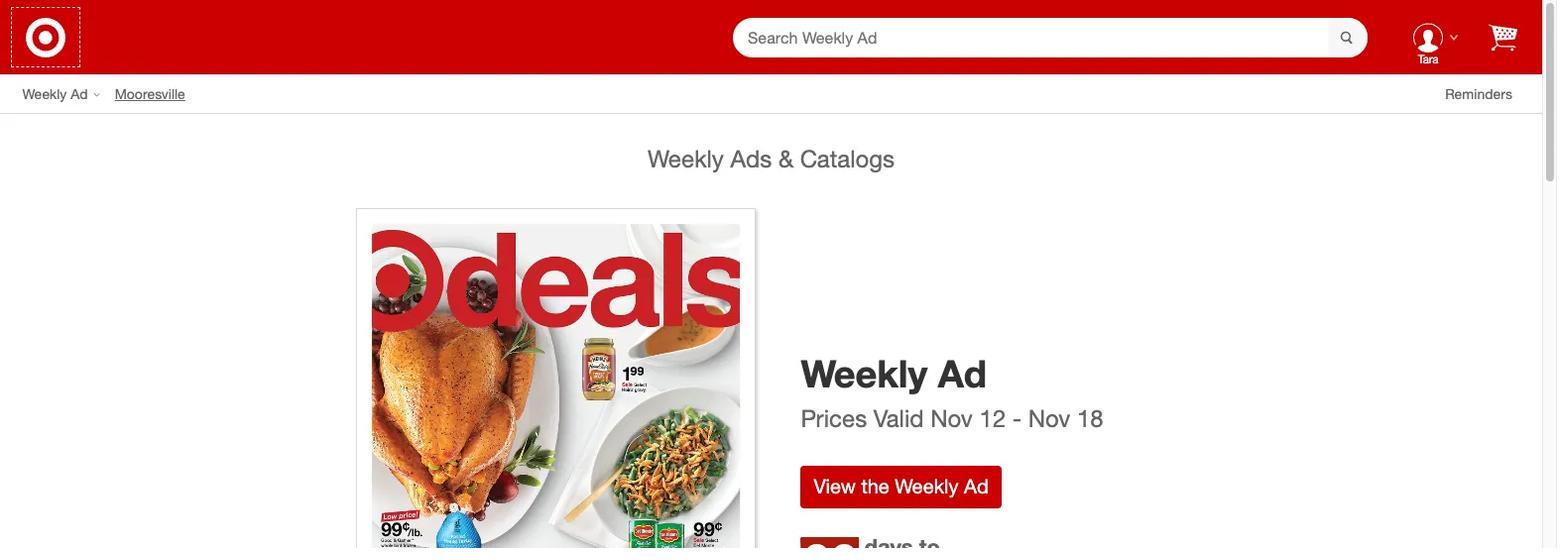 Task type: vqa. For each thing, say whether or not it's contained in the screenshot.
search weekly ad SEARCH BOX
yes



Task type: describe. For each thing, give the bounding box(es) containing it.
mooresville
[[115, 85, 185, 102]]

reminders
[[1446, 85, 1513, 102]]

the
[[862, 474, 890, 499]]

catalogs
[[800, 144, 895, 174]]

weekly inside view the weekly ad button
[[895, 474, 959, 499]]

reminders link
[[1446, 84, 1528, 104]]

view the weekly ad image
[[356, 209, 756, 549]]

go to target.com image
[[26, 17, 65, 57]]

12
[[980, 404, 1006, 433]]

tara link
[[1398, 6, 1459, 69]]

-
[[1013, 404, 1022, 433]]

weekly for weekly ad prices valid nov 12 - nov 18
[[801, 351, 928, 397]]

2 nov from the left
[[1029, 404, 1071, 433]]

weekly ads & catalogs
[[648, 144, 895, 174]]

valid
[[874, 404, 924, 433]]

view the weekly ad
[[814, 474, 989, 499]]

18
[[1077, 404, 1104, 433]]



Task type: locate. For each thing, give the bounding box(es) containing it.
&
[[779, 144, 794, 174]]

view
[[814, 474, 856, 499]]

weekly
[[22, 85, 67, 102], [648, 144, 724, 174], [801, 351, 928, 397], [895, 474, 959, 499]]

weekly right the
[[895, 474, 959, 499]]

weekly inside weekly ad link
[[22, 85, 67, 102]]

ad down 12
[[964, 474, 989, 499]]

view your cart on target.com image
[[1489, 23, 1518, 51]]

ad inside weekly ad prices valid nov 12 - nov 18
[[938, 351, 987, 397]]

weekly down go to target.com image
[[22, 85, 67, 102]]

weekly for weekly ads & catalogs
[[648, 144, 724, 174]]

ads
[[731, 144, 772, 174]]

weekly for weekly ad
[[22, 85, 67, 102]]

ad for weekly ad prices valid nov 12 - nov 18
[[938, 351, 987, 397]]

ad
[[71, 85, 88, 102], [938, 351, 987, 397], [964, 474, 989, 499]]

tara
[[1418, 52, 1439, 67]]

nov right -
[[1029, 404, 1071, 433]]

2 vertical spatial ad
[[964, 474, 989, 499]]

nov
[[931, 404, 973, 433], [1029, 404, 1071, 433]]

weekly ad prices valid nov 12 - nov 18
[[801, 351, 1104, 433]]

nov left 12
[[931, 404, 973, 433]]

1 nov from the left
[[931, 404, 973, 433]]

weekly ad link
[[22, 84, 115, 104]]

ad up 12
[[938, 351, 987, 397]]

1 vertical spatial ad
[[938, 351, 987, 397]]

view the weekly ad button
[[801, 467, 1002, 509]]

weekly ad
[[22, 85, 88, 102]]

0 horizontal spatial nov
[[931, 404, 973, 433]]

prices
[[801, 404, 867, 433]]

weekly inside weekly ad prices valid nov 12 - nov 18
[[801, 351, 928, 397]]

form
[[733, 17, 1368, 59]]

Search Weekly Ad search field
[[733, 17, 1368, 59]]

1 horizontal spatial nov
[[1029, 404, 1071, 433]]

weekly up prices on the bottom of the page
[[801, 351, 928, 397]]

mooresville link
[[115, 84, 200, 104]]

weekly left "ads"
[[648, 144, 724, 174]]

ad for weekly ad
[[71, 85, 88, 102]]

ad left mooresville
[[71, 85, 88, 102]]

0 vertical spatial ad
[[71, 85, 88, 102]]

ad inside button
[[964, 474, 989, 499]]



